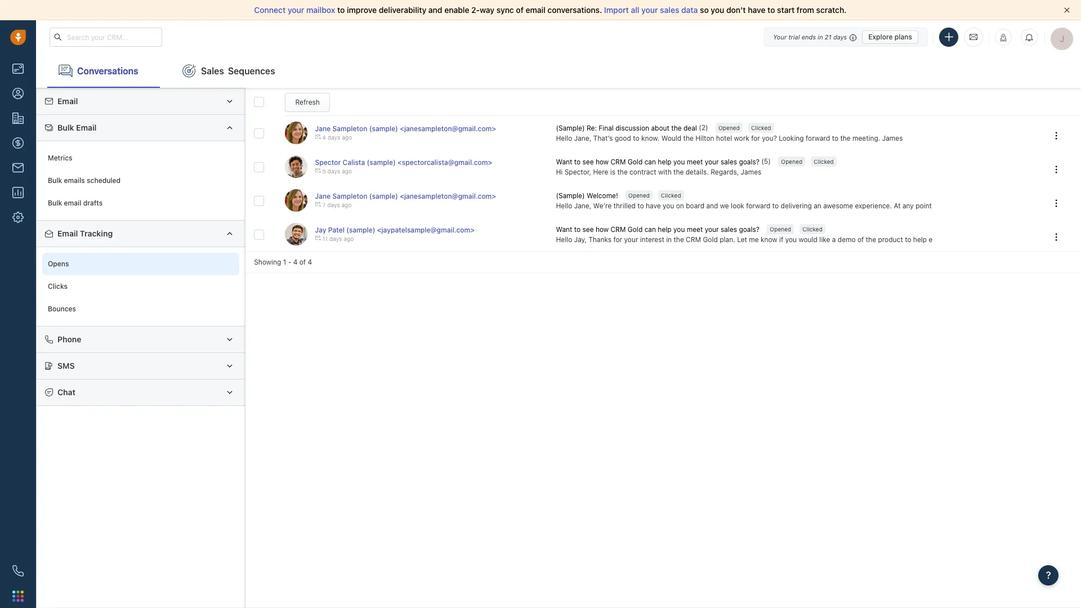 Task type: locate. For each thing, give the bounding box(es) containing it.
way
[[480, 5, 495, 15]]

see inside want to see how crm gold can help you meet your sales goals? (5)
[[583, 158, 594, 166]]

0 vertical spatial want to see how crm gold can help you meet your sales goals? link
[[556, 157, 762, 167]]

days for 5 days ago
[[328, 168, 340, 175]]

of right sync
[[516, 5, 524, 15]]

1 vertical spatial and
[[707, 201, 718, 210]]

0 vertical spatial email
[[526, 5, 546, 15]]

want inside button
[[556, 226, 572, 234]]

1 how from the top
[[596, 158, 609, 166]]

(sample) down spector,
[[556, 192, 585, 200]]

1 want to see how crm gold can help you meet your sales goals? button from the top
[[556, 157, 762, 167]]

1 horizontal spatial with
[[1048, 201, 1061, 210]]

0 vertical spatial email
[[57, 96, 78, 106]]

2 can from the top
[[645, 226, 656, 234]]

want up hi
[[556, 158, 572, 166]]

want to see how crm gold can help you meet your sales goals? (5)
[[556, 157, 771, 166]]

help inside want to see how crm gold can help you meet your sales goals? (5)
[[658, 158, 672, 166]]

2 vertical spatial james
[[1041, 235, 1061, 244]]

1 vertical spatial james
[[741, 168, 762, 176]]

to up jay, at right top
[[574, 226, 581, 234]]

forward
[[806, 134, 830, 142], [746, 201, 771, 210]]

0 vertical spatial bulk
[[57, 123, 74, 132]]

1 want from the top
[[556, 158, 572, 166]]

crm inside want to see how crm gold can help you meet your sales goals? (5)
[[611, 158, 626, 166]]

0 vertical spatial can
[[645, 158, 656, 166]]

hello left jay, at right top
[[556, 235, 572, 244]]

hello for hello jane, that's good to know. would the hilton hotel work for you? looking forward to the meeting. james
[[556, 134, 572, 142]]

(sample) re: final discussion about the deal link
[[556, 123, 699, 133]]

email right sync
[[526, 5, 546, 15]]

opens link
[[42, 253, 239, 275]]

days for 4 days ago
[[328, 134, 340, 141]]

1 vertical spatial can
[[645, 226, 656, 234]]

can
[[645, 158, 656, 166], [645, 226, 656, 234]]

want to see how crm gold can help you meet your sales goals?
[[556, 226, 760, 234]]

hello up hi
[[556, 134, 572, 142]]

looking
[[779, 134, 804, 142]]

know.
[[641, 134, 660, 142]]

(sample) re: final discussion about the deal (2)
[[556, 123, 708, 133]]

1 <janesampleton@gmail.com> from the top
[[400, 125, 496, 133]]

jane
[[315, 125, 331, 133], [315, 192, 331, 201]]

jane up 4 days ago
[[315, 125, 331, 133]]

3 hello from the top
[[556, 235, 572, 244]]

showing 1 - 4 of 4
[[254, 258, 312, 266]]

1 vertical spatial have
[[646, 201, 661, 210]]

1 sampleton from the top
[[333, 125, 367, 133]]

is
[[610, 168, 616, 176]]

ago up 'calista'
[[342, 134, 352, 141]]

1 horizontal spatial have
[[748, 5, 766, 15]]

email
[[526, 5, 546, 15], [64, 199, 81, 207]]

0 vertical spatial jane,
[[574, 134, 592, 142]]

conversations link
[[47, 54, 160, 88]]

1 can from the top
[[645, 158, 656, 166]]

how for want to see how crm gold can help you meet your sales goals? (5)
[[596, 158, 609, 166]]

email up bulk emails scheduled
[[76, 123, 97, 132]]

conversations
[[77, 66, 138, 76]]

want for want to see how crm gold can help you meet your sales goals?
[[556, 226, 572, 234]]

1 vertical spatial if
[[779, 235, 784, 244]]

0 vertical spatial jane
[[315, 125, 331, 133]]

1 vertical spatial meet
[[687, 226, 703, 234]]

goals? for want to see how crm gold can help you meet your sales goals? (5)
[[739, 158, 760, 166]]

2 vertical spatial sales
[[721, 226, 737, 234]]

and left enable
[[429, 5, 442, 15]]

jane up 7
[[315, 192, 331, 201]]

bulk for bulk email drafts
[[48, 199, 62, 207]]

can for want to see how crm gold can help you meet your sales goals?
[[645, 226, 656, 234]]

0 vertical spatial see
[[583, 158, 594, 166]]

sync
[[497, 5, 514, 15]]

jane, down re:
[[574, 134, 592, 142]]

spector,
[[565, 168, 591, 176]]

(sample) for 7 days ago
[[369, 192, 398, 201]]

meeting.
[[853, 134, 881, 142]]

jane sampleton (sample) <janesampleton@gmail.com> link for (sample) re: final discussion about the deal
[[315, 125, 496, 133]]

2 vertical spatial gold
[[703, 235, 718, 244]]

0 horizontal spatial email
[[64, 199, 81, 207]]

phone element
[[7, 560, 29, 582]]

want to see how crm gold can help you meet your sales goals? button up hi spector, here is the contract with the details. regards, james on the top
[[556, 157, 762, 167]]

want to see how crm gold can help you meet your sales goals? link up interest in the right of the page
[[556, 225, 762, 235]]

in
[[818, 33, 823, 40], [958, 201, 964, 210], [666, 235, 672, 244]]

email for email
[[57, 96, 78, 106]]

contract
[[630, 168, 657, 176]]

2 horizontal spatial james
[[1041, 235, 1061, 244]]

days right 7
[[327, 202, 340, 209]]

days up spector
[[328, 134, 340, 141]]

jane sampleton (sample) <janesampleton@gmail.com> link for (sample) welcome!
[[315, 192, 496, 201]]

hello for hello jay, thanks for your interest in the crm gold plan. let me know if you would like a demo of the product to help expedite your evaluation. regards, james
[[556, 235, 572, 244]]

1 goals? from the top
[[739, 158, 760, 166]]

1 horizontal spatial email
[[526, 5, 546, 15]]

crm up "thanks"
[[611, 226, 626, 234]]

connect
[[254, 5, 286, 15]]

1 vertical spatial jane sampleton (sample) <janesampleton@gmail.com>
[[315, 192, 496, 201]]

refresh button
[[285, 93, 330, 112]]

goals? inside want to see how crm gold can help you meet your sales goals? (5)
[[739, 158, 760, 166]]

forward right the look
[[746, 201, 771, 210]]

connect your mailbox link
[[254, 5, 337, 15]]

(sample) for 5 days ago
[[367, 158, 396, 167]]

1 jane from the top
[[315, 125, 331, 133]]

let
[[737, 235, 747, 244]]

meet down board on the right top of page
[[687, 226, 703, 234]]

0 horizontal spatial if
[[779, 235, 784, 244]]

good
[[615, 134, 631, 142]]

2 jane from the top
[[315, 192, 331, 201]]

0 vertical spatial <janesampleton@gmail.com>
[[400, 125, 496, 133]]

21
[[825, 33, 832, 40]]

outgoing image
[[315, 134, 321, 140], [315, 168, 321, 174], [315, 236, 321, 241]]

1 vertical spatial gold
[[628, 226, 643, 234]]

1 hello from the top
[[556, 134, 572, 142]]

gold left plan.
[[703, 235, 718, 244]]

how inside want to see how crm gold can help you meet your sales goals? (5)
[[596, 158, 609, 166]]

1 vertical spatial sales
[[721, 158, 737, 166]]

opened up know
[[770, 226, 791, 233]]

meet inside want to see how crm gold can help you meet your sales goals? (5)
[[687, 158, 703, 166]]

plans
[[895, 32, 912, 41]]

see for want to see how crm gold can help you meet your sales goals? (5)
[[583, 158, 594, 166]]

all
[[631, 5, 639, 15]]

if right know
[[779, 235, 784, 244]]

<spectorcalista@gmail.com>
[[398, 158, 492, 167]]

bulk
[[57, 123, 74, 132], [48, 177, 62, 185], [48, 199, 62, 207]]

1 vertical spatial goals?
[[739, 226, 760, 234]]

to up spector,
[[574, 158, 581, 166]]

1 horizontal spatial and
[[707, 201, 718, 210]]

1 vertical spatial outgoing image
[[315, 168, 321, 174]]

2 how from the top
[[596, 226, 609, 234]]

want to see how crm gold can help you meet your sales goals? link up hi spector, here is the contract with the details. regards, james on the top
[[556, 157, 762, 167]]

1 vertical spatial in
[[958, 201, 964, 210]]

of right demo
[[858, 235, 864, 244]]

any
[[903, 201, 914, 210]]

sales up plan.
[[721, 226, 737, 234]]

2 outgoing image from the top
[[315, 168, 321, 174]]

gold up interest in the right of the page
[[628, 226, 643, 234]]

with down want to see how crm gold can help you meet your sales goals? (5)
[[658, 168, 672, 176]]

2 jane sampleton (sample) <janesampleton@gmail.com> from the top
[[315, 192, 496, 201]]

jane sampleton (sample) <janesampleton@gmail.com> for (sample) welcome!
[[315, 192, 496, 201]]

(5)
[[762, 157, 771, 166]]

sms
[[57, 361, 75, 371]]

1 want to see how crm gold can help you meet your sales goals? link from the top
[[556, 157, 762, 167]]

the down want to see how crm gold can help you meet your sales goals?
[[674, 235, 684, 244]]

0 vertical spatial regards,
[[711, 168, 739, 176]]

3 outgoing image from the top
[[315, 236, 321, 241]]

1 vertical spatial jane
[[315, 192, 331, 201]]

bulk left 'emails'
[[48, 177, 62, 185]]

2 jane sampleton (sample) <janesampleton@gmail.com> link from the top
[[315, 192, 496, 201]]

2-
[[471, 5, 480, 15]]

how up "thanks"
[[596, 226, 609, 234]]

2 vertical spatial hello
[[556, 235, 572, 244]]

0 vertical spatial want
[[556, 158, 572, 166]]

outgoing image
[[315, 202, 321, 207]]

2 vertical spatial email
[[57, 229, 78, 238]]

regards, right details.
[[711, 168, 739, 176]]

1 jane, from the top
[[574, 134, 592, 142]]

jane sampleton (sample) <janesampleton@gmail.com> for (sample) re: final discussion about the deal
[[315, 125, 496, 133]]

0 horizontal spatial forward
[[746, 201, 771, 210]]

sampleton up 4 days ago
[[333, 125, 367, 133]]

sampleton
[[333, 125, 367, 133], [333, 192, 367, 201]]

1 vertical spatial bulk
[[48, 177, 62, 185]]

0 vertical spatial (sample)
[[556, 124, 585, 133]]

want down (sample) welcome!
[[556, 226, 572, 234]]

1 vertical spatial for
[[614, 235, 622, 244]]

0 horizontal spatial and
[[429, 5, 442, 15]]

jane sampleton (sample) <janesampleton@gmail.com> up spector calista (sample) <spectorcalista@gmail.com> link
[[315, 125, 496, 133]]

for right "thanks"
[[614, 235, 622, 244]]

want for want to see how crm gold can help you meet your sales goals? (5)
[[556, 158, 572, 166]]

0 vertical spatial sampleton
[[333, 125, 367, 133]]

(sample) up jay patel (sample) <jaypatelsample@gmail.com>
[[369, 192, 398, 201]]

can up interest in the right of the page
[[645, 226, 656, 234]]

2 (sample) from the top
[[556, 192, 585, 200]]

1 see from the top
[[583, 158, 594, 166]]

metrics
[[48, 154, 72, 162]]

help left expedite on the top
[[913, 235, 927, 244]]

want to see how crm gold can help you meet your sales goals? button up interest in the right of the page
[[556, 225, 762, 235]]

you up hi spector, here is the contract with the details. regards, james on the top
[[674, 158, 685, 166]]

0 vertical spatial forward
[[806, 134, 830, 142]]

regards, right evaluation.
[[1011, 235, 1039, 244]]

goals? up 'me'
[[739, 226, 760, 234]]

meet up details.
[[687, 158, 703, 166]]

bulk down bulk emails scheduled
[[48, 199, 62, 207]]

(sample) right 'calista'
[[367, 158, 396, 167]]

1 (sample) from the top
[[556, 124, 585, 133]]

outgoing image left 5
[[315, 168, 321, 174]]

ago down 'calista'
[[342, 168, 352, 175]]

1 vertical spatial regards,
[[1011, 235, 1039, 244]]

gold inside want to see how crm gold can help you meet your sales goals? (5)
[[628, 158, 643, 166]]

outgoing image left 4 days ago
[[315, 134, 321, 140]]

this
[[966, 201, 977, 210]]

sales left data on the top of page
[[660, 5, 679, 15]]

jane sampleton (sample) <janesampleton@gmail.com> link down spector calista (sample) <spectorcalista@gmail.com> link
[[315, 192, 496, 201]]

0 vertical spatial want to see how crm gold can help you meet your sales goals? button
[[556, 157, 762, 167]]

tab list
[[36, 54, 1081, 88]]

2 hello from the top
[[556, 201, 572, 210]]

how
[[596, 158, 609, 166], [596, 226, 609, 234]]

forward right looking
[[806, 134, 830, 142]]

so
[[700, 5, 709, 15]]

delivering
[[781, 201, 812, 210]]

0 vertical spatial goals?
[[739, 158, 760, 166]]

bulk inside bulk email drafts link
[[48, 199, 62, 207]]

goals? left (5)
[[739, 158, 760, 166]]

(sample) inside (sample) re: final discussion about the deal (2)
[[556, 124, 585, 133]]

want to see how crm gold can help you meet your sales goals? button
[[556, 157, 762, 167], [556, 225, 762, 235]]

sales
[[201, 66, 224, 76]]

1 vertical spatial email
[[64, 199, 81, 207]]

0 vertical spatial and
[[429, 5, 442, 15]]

if right "trial," at the right of the page
[[995, 201, 999, 210]]

what's new image
[[1000, 34, 1008, 42]]

days down patel
[[329, 236, 342, 242]]

1 vertical spatial sampleton
[[333, 192, 367, 201]]

<janesampleton@gmail.com> up <spectorcalista@gmail.com>
[[400, 125, 496, 133]]

ago for 7 days ago
[[342, 202, 352, 209]]

jane for (sample) re: final discussion about the deal
[[315, 125, 331, 133]]

2 see from the top
[[583, 226, 594, 234]]

hello
[[556, 134, 572, 142], [556, 201, 572, 210], [556, 235, 572, 244]]

1 vertical spatial see
[[583, 226, 594, 234]]

jane, down (sample) welcome!
[[574, 201, 592, 210]]

like
[[820, 235, 830, 244]]

0 horizontal spatial with
[[658, 168, 672, 176]]

ago down patel
[[344, 236, 354, 242]]

awesome
[[823, 201, 853, 210]]

crm for want to see how crm gold can help you meet your sales goals?
[[611, 226, 626, 234]]

bulk for bulk email
[[57, 123, 74, 132]]

can inside want to see how crm gold can help you meet your sales goals? (5)
[[645, 158, 656, 166]]

(sample) inside button
[[556, 192, 585, 200]]

0 vertical spatial outgoing image
[[315, 134, 321, 140]]

email left drafts
[[64, 199, 81, 207]]

(sample) up spector calista (sample) <spectorcalista@gmail.com>
[[369, 125, 398, 133]]

need
[[1015, 201, 1030, 210]]

bulk email drafts
[[48, 199, 103, 207]]

in left 'this'
[[958, 201, 964, 210]]

jane sampleton (sample) <janesampleton@gmail.com>
[[315, 125, 496, 133], [315, 192, 496, 201]]

welcome!
[[587, 192, 618, 200]]

0 vertical spatial for
[[751, 134, 760, 142]]

1 horizontal spatial in
[[818, 33, 823, 40]]

spector
[[315, 158, 341, 167]]

opened
[[719, 125, 740, 131], [781, 158, 803, 165], [629, 192, 650, 199], [770, 226, 791, 233]]

ago
[[342, 134, 352, 141], [342, 168, 352, 175], [342, 202, 352, 209], [344, 236, 354, 242]]

1 vertical spatial jane sampleton (sample) <janesampleton@gmail.com> link
[[315, 192, 496, 201]]

the
[[671, 124, 682, 133], [683, 134, 694, 142], [841, 134, 851, 142], [618, 168, 628, 176], [674, 168, 684, 176], [674, 235, 684, 244], [866, 235, 876, 244]]

with
[[658, 168, 672, 176], [1048, 201, 1061, 210]]

0 vertical spatial jane sampleton (sample) <janesampleton@gmail.com>
[[315, 125, 496, 133]]

2 jane, from the top
[[574, 201, 592, 210]]

1 horizontal spatial forward
[[806, 134, 830, 142]]

sampleton for (sample) welcome!
[[333, 192, 367, 201]]

gold for want to see how crm gold can help you meet your sales goals? (5)
[[628, 158, 643, 166]]

0 vertical spatial crm
[[611, 158, 626, 166]]

2 meet from the top
[[687, 226, 703, 234]]

scheduled
[[87, 177, 121, 185]]

outgoing image for spector calista (sample) <spectorcalista@gmail.com>
[[315, 168, 321, 174]]

days right 5
[[328, 168, 340, 175]]

crm
[[611, 158, 626, 166], [611, 226, 626, 234], [686, 235, 701, 244]]

deal
[[684, 124, 697, 133]]

we're
[[593, 201, 612, 210]]

regards,
[[711, 168, 739, 176], [1011, 235, 1039, 244]]

want inside want to see how crm gold can help you meet your sales goals? (5)
[[556, 158, 572, 166]]

2 goals? from the top
[[739, 226, 760, 234]]

0 vertical spatial how
[[596, 158, 609, 166]]

1 vertical spatial <janesampleton@gmail.com>
[[400, 192, 496, 201]]

1 jane sampleton (sample) <janesampleton@gmail.com> from the top
[[315, 125, 496, 133]]

would
[[662, 134, 682, 142]]

2 want from the top
[[556, 226, 572, 234]]

sales down hello jane, that's good to know. would the hilton hotel work for you? looking forward to the meeting. james
[[721, 158, 737, 166]]

have right don't
[[748, 5, 766, 15]]

want to see how crm gold can help you meet your sales goals? link for <jaypatelsample@gmail.com>
[[556, 225, 762, 235]]

jay,
[[574, 235, 587, 244]]

in left 21
[[818, 33, 823, 40]]

1 outgoing image from the top
[[315, 134, 321, 140]]

ago right 7
[[342, 202, 352, 209]]

(sample) left re:
[[556, 124, 585, 133]]

2 vertical spatial bulk
[[48, 199, 62, 207]]

outgoing image for jane sampleton (sample) <janesampleton@gmail.com>
[[315, 134, 321, 140]]

phone image
[[12, 565, 24, 577]]

2 vertical spatial in
[[666, 235, 672, 244]]

jane sampleton (sample) <janesampleton@gmail.com> down spector calista (sample) <spectorcalista@gmail.com> link
[[315, 192, 496, 201]]

0 vertical spatial meet
[[687, 158, 703, 166]]

1 jane sampleton (sample) <janesampleton@gmail.com> link from the top
[[315, 125, 496, 133]]

clicked up on
[[661, 192, 681, 199]]

email left tracking on the top left of page
[[57, 229, 78, 238]]

<janesampleton@gmail.com> for (sample) re: final discussion about the deal
[[400, 125, 496, 133]]

(sample)
[[556, 124, 585, 133], [556, 192, 585, 200]]

<janesampleton@gmail.com> down <spectorcalista@gmail.com>
[[400, 192, 496, 201]]

bulk emails scheduled
[[48, 177, 121, 185]]

see for want to see how crm gold can help you meet your sales goals?
[[583, 226, 594, 234]]

see up jay, at right top
[[583, 226, 594, 234]]

1 horizontal spatial if
[[995, 201, 999, 210]]

0 vertical spatial have
[[748, 5, 766, 15]]

2 want to see how crm gold can help you meet your sales goals? button from the top
[[556, 225, 762, 235]]

1 vertical spatial hello
[[556, 201, 572, 210]]

11 days ago
[[322, 236, 354, 242]]

explore plans link
[[862, 30, 919, 44]]

sampleton up 7 days ago
[[333, 192, 367, 201]]

jane for (sample) welcome!
[[315, 192, 331, 201]]

days
[[833, 33, 847, 40], [328, 134, 340, 141], [328, 168, 340, 175], [327, 202, 340, 209], [329, 236, 342, 242]]

1 horizontal spatial regards,
[[1011, 235, 1039, 244]]

days for 11 days ago
[[329, 236, 342, 242]]

0 vertical spatial jane sampleton (sample) <janesampleton@gmail.com> link
[[315, 125, 496, 133]]

0 vertical spatial james
[[882, 134, 903, 142]]

0 vertical spatial gold
[[628, 158, 643, 166]]

send email image
[[970, 32, 978, 42]]

1 vertical spatial want to see how crm gold can help you meet your sales goals? link
[[556, 225, 762, 235]]

2 sampleton from the top
[[333, 192, 367, 201]]

1 vertical spatial want
[[556, 226, 572, 234]]

2 vertical spatial outgoing image
[[315, 236, 321, 241]]

scratch.
[[816, 5, 847, 15]]

from
[[797, 5, 814, 15]]

1 vertical spatial jane,
[[574, 201, 592, 210]]

0 horizontal spatial regards,
[[711, 168, 739, 176]]

1 vertical spatial how
[[596, 226, 609, 234]]

1 vertical spatial (sample)
[[556, 192, 585, 200]]

plan.
[[720, 235, 735, 244]]

1 vertical spatial crm
[[611, 226, 626, 234]]

1 meet from the top
[[687, 158, 703, 166]]

bulk email
[[57, 123, 97, 132]]

the up would
[[671, 124, 682, 133]]

0 vertical spatial hello
[[556, 134, 572, 142]]

evaluation.
[[974, 235, 1009, 244]]

2 <janesampleton@gmail.com> from the top
[[400, 192, 496, 201]]

2 want to see how crm gold can help you meet your sales goals? link from the top
[[556, 225, 762, 235]]

see up spector,
[[583, 158, 594, 166]]

(sample) up 11 days ago
[[346, 226, 375, 234]]

help
[[658, 158, 672, 166], [1032, 201, 1046, 210], [658, 226, 672, 234], [913, 235, 927, 244]]

sales inside want to see how crm gold can help you meet your sales goals? (5)
[[721, 158, 737, 166]]

1 vertical spatial want to see how crm gold can help you meet your sales goals? button
[[556, 225, 762, 235]]

would
[[799, 235, 818, 244]]

in down want to see how crm gold can help you meet your sales goals?
[[666, 235, 672, 244]]

you
[[711, 5, 724, 15], [674, 158, 685, 166], [663, 201, 674, 210], [1001, 201, 1013, 210], [674, 226, 685, 234], [785, 235, 797, 244]]



Task type: vqa. For each thing, say whether or not it's contained in the screenshot.
Refresh
yes



Task type: describe. For each thing, give the bounding box(es) containing it.
bulk for bulk emails scheduled
[[48, 177, 62, 185]]

final
[[599, 124, 614, 133]]

0 horizontal spatial 4
[[293, 258, 298, 266]]

how for want to see how crm gold can help you meet your sales goals?
[[596, 226, 609, 234]]

you left would
[[785, 235, 797, 244]]

patel
[[328, 226, 345, 234]]

Search your CRM... text field
[[50, 28, 162, 47]]

crm for want to see how crm gold can help you meet your sales goals? (5)
[[611, 158, 626, 166]]

clicked up hello jay, thanks for your interest in the crm gold plan. let me know if you would like a demo of the product to help expedite your evaluation. regards, james
[[803, 226, 823, 233]]

emails
[[64, 177, 85, 185]]

(sample) for (sample) welcome!
[[556, 192, 585, 200]]

thanks
[[589, 235, 612, 244]]

explore plans
[[869, 32, 912, 41]]

0 horizontal spatial have
[[646, 201, 661, 210]]

point
[[916, 201, 932, 210]]

hotel
[[716, 134, 732, 142]]

sales sequences link
[[171, 54, 286, 88]]

at
[[894, 201, 901, 210]]

bounces link
[[42, 298, 239, 320]]

outgoing image for jay patel (sample) <jaypatelsample@gmail.com>
[[315, 236, 321, 241]]

jay patel (sample) <jaypatelsample@gmail.com> link
[[315, 226, 475, 234]]

hi spector, here is the contract with the details. regards, james
[[556, 168, 762, 176]]

tracking
[[80, 229, 113, 238]]

(sample) for 11 days ago
[[346, 226, 375, 234]]

hello jane, that's good to know. would the hilton hotel work for you? looking forward to the meeting. james
[[556, 134, 903, 142]]

start
[[777, 5, 795, 15]]

you right so
[[711, 5, 724, 15]]

to right thrilled
[[638, 201, 644, 210]]

meet for want to see how crm gold can help you meet your sales goals? (5)
[[687, 158, 703, 166]]

refresh
[[295, 98, 320, 106]]

expedite
[[929, 235, 956, 244]]

can for want to see how crm gold can help you meet your sales goals? (5)
[[645, 158, 656, 166]]

don't
[[727, 5, 746, 15]]

jane, for we're
[[574, 201, 592, 210]]

that's
[[593, 134, 613, 142]]

to inside button
[[574, 226, 581, 234]]

thrilled
[[614, 201, 636, 210]]

the inside (sample) re: final discussion about the deal (2)
[[671, 124, 682, 133]]

1 horizontal spatial for
[[751, 134, 760, 142]]

metrics link
[[42, 147, 239, 170]]

you inside want to see how crm gold can help you meet your sales goals? (5)
[[674, 158, 685, 166]]

me
[[749, 235, 759, 244]]

1 horizontal spatial james
[[882, 134, 903, 142]]

sales for want to see how crm gold can help you meet your sales goals? (5)
[[721, 158, 737, 166]]

0 vertical spatial sales
[[660, 5, 679, 15]]

to down discussion
[[633, 134, 640, 142]]

opens
[[48, 260, 69, 268]]

(sample) welcome! link
[[556, 191, 620, 201]]

your
[[773, 33, 787, 40]]

hilton
[[696, 134, 714, 142]]

opened down looking
[[781, 158, 803, 165]]

<janesampleton@gmail.com> for (sample) welcome!
[[400, 192, 496, 201]]

sales sequences
[[201, 66, 275, 76]]

0 vertical spatial in
[[818, 33, 823, 40]]

we
[[720, 201, 729, 210]]

chat
[[57, 387, 75, 397]]

ago for 5 days ago
[[342, 168, 352, 175]]

want to see how crm gold can help you meet your sales goals? button for jay patel (sample) <jaypatelsample@gmail.com>
[[556, 225, 762, 235]]

your trial ends in 21 days
[[773, 33, 847, 40]]

import all your sales data link
[[604, 5, 700, 15]]

0 vertical spatial if
[[995, 201, 999, 210]]

re:
[[587, 124, 597, 133]]

drafts
[[83, 199, 103, 207]]

clicks
[[48, 282, 68, 291]]

to left start
[[768, 5, 775, 15]]

help up interest in the right of the page
[[658, 226, 672, 234]]

to inside want to see how crm gold can help you meet your sales goals? (5)
[[574, 158, 581, 166]]

deliverability
[[379, 5, 426, 15]]

to right product
[[905, 235, 912, 244]]

<jaypatelsample@gmail.com>
[[377, 226, 475, 234]]

1
[[283, 258, 286, 266]]

jane, for that's
[[574, 134, 592, 142]]

details.
[[686, 168, 709, 176]]

ago for 11 days ago
[[344, 236, 354, 242]]

discussion
[[616, 124, 649, 133]]

board
[[686, 201, 705, 210]]

the right is on the top of page
[[618, 168, 628, 176]]

product
[[878, 235, 903, 244]]

trial
[[789, 33, 800, 40]]

the down want to see how crm gold can help you meet your sales goals? (5)
[[674, 168, 684, 176]]

email for email tracking
[[57, 229, 78, 238]]

2 horizontal spatial 4
[[322, 134, 326, 141]]

of right -
[[299, 258, 306, 266]]

of left time
[[934, 201, 940, 210]]

enable
[[444, 5, 469, 15]]

close image
[[1064, 7, 1070, 13]]

goals? for want to see how crm gold can help you meet your sales goals?
[[739, 226, 760, 234]]

help right need
[[1032, 201, 1046, 210]]

tab list containing conversations
[[36, 54, 1081, 88]]

freshworks switcher image
[[12, 591, 24, 602]]

the down deal
[[683, 134, 694, 142]]

(sample) welcome! button
[[556, 191, 620, 201]]

2 vertical spatial crm
[[686, 235, 701, 244]]

data
[[681, 5, 698, 15]]

time
[[942, 201, 956, 210]]

a
[[832, 235, 836, 244]]

4 days ago
[[322, 134, 352, 141]]

ago for 4 days ago
[[342, 134, 352, 141]]

want to see how crm gold can help you meet your sales goals? link for <spectorcalista@gmail.com>
[[556, 157, 762, 167]]

11
[[322, 236, 328, 242]]

to left delivering at the top right
[[773, 201, 779, 210]]

0 horizontal spatial james
[[741, 168, 762, 176]]

sales for want to see how crm gold can help you meet your sales goals?
[[721, 226, 737, 234]]

want to see how crm gold can help you meet your sales goals? button for spector calista (sample) <spectorcalista@gmail.com>
[[556, 157, 762, 167]]

hello for hello jane, we're thrilled to have you on board and we look forward to delivering an awesome experience. at any point of time in this trial, if you need help with somet
[[556, 201, 572, 210]]

bounces
[[48, 305, 76, 313]]

1 horizontal spatial 4
[[308, 258, 312, 266]]

you left on
[[663, 201, 674, 210]]

demo
[[838, 235, 856, 244]]

to left meeting.
[[832, 134, 839, 142]]

jay
[[315, 226, 326, 234]]

bulk emails scheduled link
[[42, 170, 239, 192]]

ends
[[802, 33, 816, 40]]

interest
[[640, 235, 664, 244]]

-
[[288, 258, 291, 266]]

meet for want to see how crm gold can help you meet your sales goals?
[[687, 226, 703, 234]]

improve
[[347, 5, 377, 15]]

opened up thrilled
[[629, 192, 650, 199]]

email tracking
[[57, 229, 113, 238]]

you?
[[762, 134, 777, 142]]

clicked up hello jane, we're thrilled to have you on board and we look forward to delivering an awesome experience. at any point of time in this trial, if you need help with somet
[[814, 158, 834, 165]]

look
[[731, 201, 744, 210]]

sampleton for (sample) re: final discussion about the deal
[[333, 125, 367, 133]]

phone
[[57, 335, 81, 344]]

you left need
[[1001, 201, 1013, 210]]

clicks link
[[42, 275, 239, 298]]

1 vertical spatial with
[[1048, 201, 1061, 210]]

1 vertical spatial email
[[76, 123, 97, 132]]

gold for want to see how crm gold can help you meet your sales goals?
[[628, 226, 643, 234]]

to right mailbox
[[337, 5, 345, 15]]

your inside want to see how crm gold can help you meet your sales goals? (5)
[[705, 158, 719, 166]]

experience.
[[855, 201, 892, 210]]

mailbox
[[306, 5, 335, 15]]

1 vertical spatial forward
[[746, 201, 771, 210]]

sequences
[[228, 66, 275, 76]]

the left meeting.
[[841, 134, 851, 142]]

days right 21
[[833, 33, 847, 40]]

bulk email drafts link
[[42, 192, 239, 215]]

(sample) for 4 days ago
[[369, 125, 398, 133]]

(sample) for (sample) re: final discussion about the deal (2)
[[556, 124, 585, 133]]

here
[[593, 168, 609, 176]]

7 days ago
[[322, 202, 352, 209]]

you down on
[[674, 226, 685, 234]]

spector calista (sample) <spectorcalista@gmail.com>
[[315, 158, 492, 167]]

days for 7 days ago
[[327, 202, 340, 209]]

0 horizontal spatial for
[[614, 235, 622, 244]]

0 vertical spatial with
[[658, 168, 672, 176]]

0 horizontal spatial in
[[666, 235, 672, 244]]

opened up hello jane, that's good to know. would the hilton hotel work for you? looking forward to the meeting. james
[[719, 125, 740, 131]]

clicked up you? at the top right
[[751, 125, 771, 131]]

the left product
[[866, 235, 876, 244]]

2 horizontal spatial in
[[958, 201, 964, 210]]



